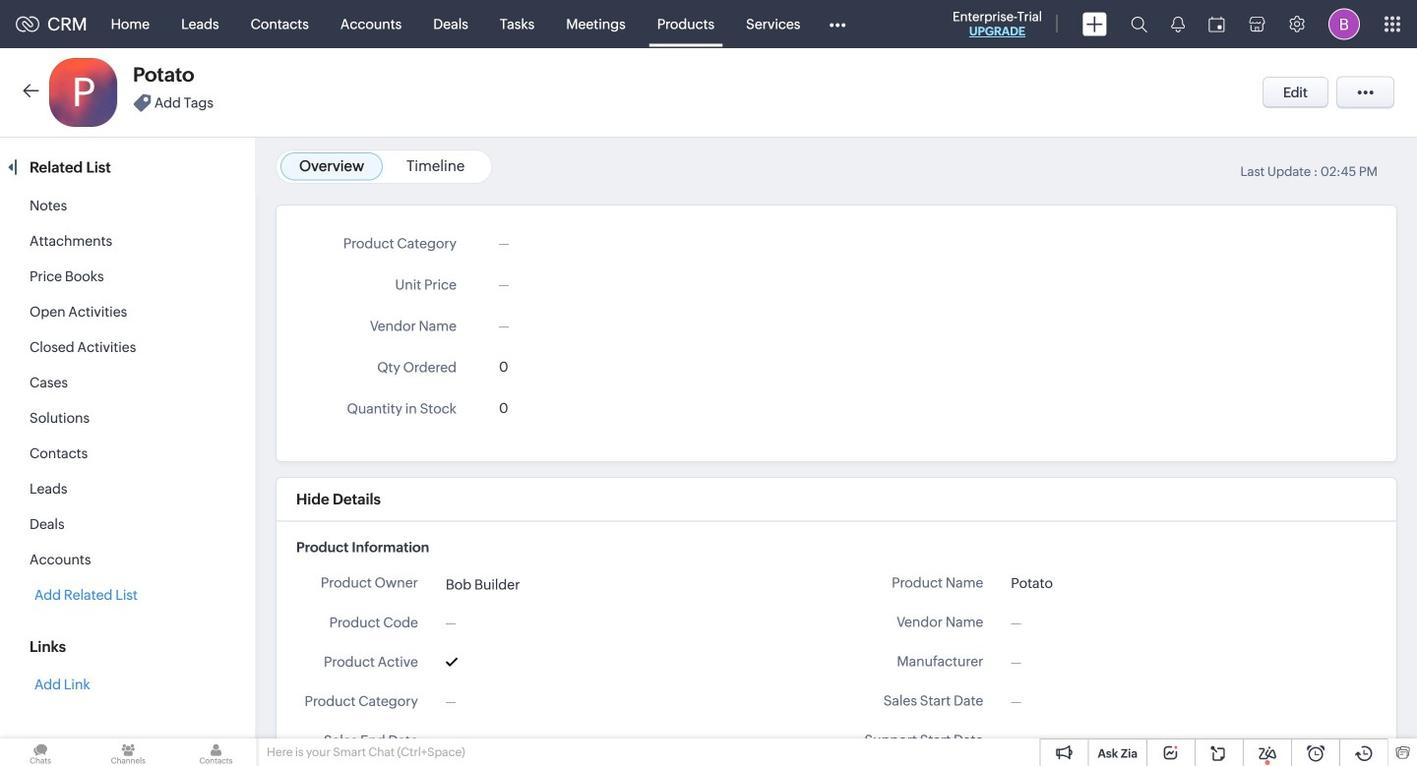 Task type: vqa. For each thing, say whether or not it's contained in the screenshot.
Signals icon at the top of the page
yes



Task type: describe. For each thing, give the bounding box(es) containing it.
signals element
[[1160, 0, 1197, 48]]

create menu image
[[1083, 12, 1108, 36]]

logo image
[[16, 16, 39, 32]]

profile element
[[1317, 0, 1372, 48]]



Task type: locate. For each thing, give the bounding box(es) containing it.
chats image
[[0, 739, 81, 767]]

calendar image
[[1209, 16, 1226, 32]]

create menu element
[[1071, 0, 1119, 48]]

search image
[[1131, 16, 1148, 32]]

channels image
[[88, 739, 169, 767]]

profile image
[[1329, 8, 1361, 40]]

signals image
[[1172, 16, 1185, 32]]

search element
[[1119, 0, 1160, 48]]

contacts image
[[176, 739, 257, 767]]

Other Modules field
[[816, 8, 859, 40]]



